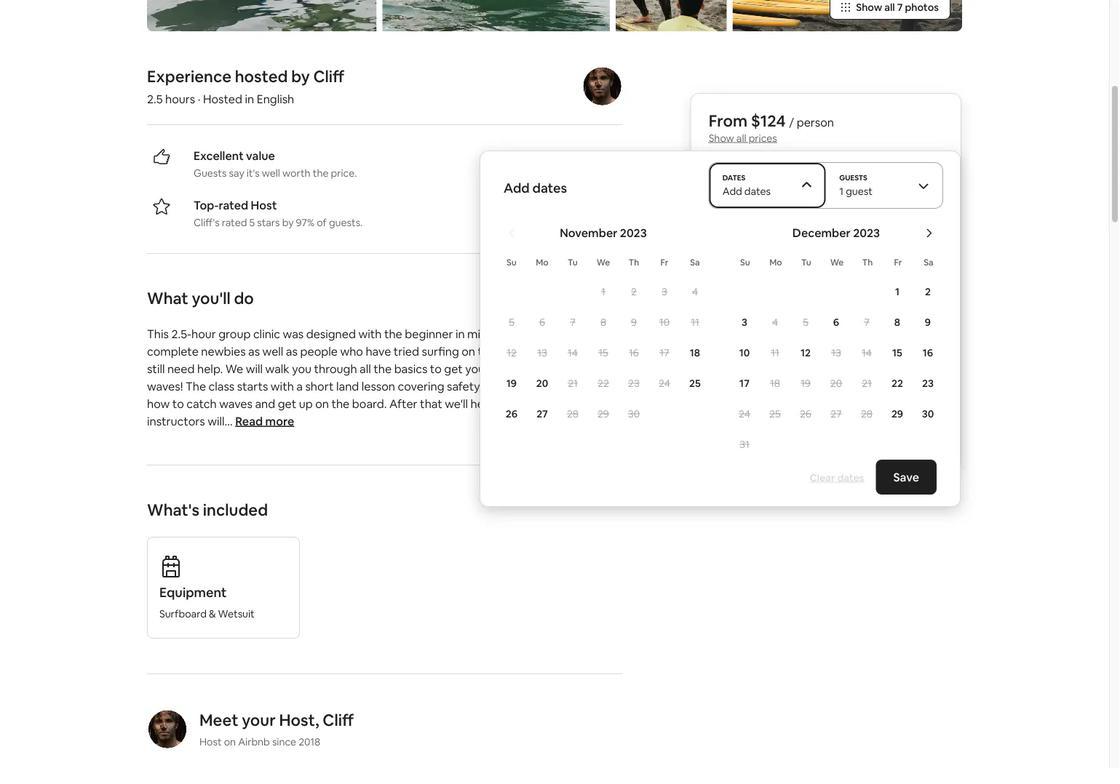 Task type: locate. For each thing, give the bounding box(es) containing it.
2 choose link from the top
[[883, 278, 943, 303]]

1 horizontal spatial 2023
[[853, 225, 880, 240]]

13 button
[[527, 339, 558, 368], [821, 339, 852, 368]]

25 button down private
[[760, 400, 791, 429]]

8
[[601, 316, 606, 329], [895, 316, 901, 329]]

group inside this 2.5-hour group clinic was designed with the beginner in mind – we welcome complete newbies as well as people who have tried surfing on their own for a while and still need help. we will walk you through all the basics to get you started and catching waves!  the class starts with a short land lesson covering safety, paddling mechanics, and how to catch waves and get up on the board.  after that we'll head out in the water and instructors will…
[[219, 327, 251, 342]]

1 vertical spatial get
[[278, 397, 296, 412]]

catch
[[187, 397, 217, 412]]

21
[[568, 377, 578, 390], [862, 377, 872, 390]]

1 horizontal spatial you
[[465, 362, 485, 377]]

2 su from the left
[[740, 257, 750, 268]]

experience photo 3 image
[[616, 0, 727, 32], [616, 0, 727, 32]]

2023 right "november" at top
[[620, 225, 647, 240]]

group up newbies
[[219, 327, 251, 342]]

the left "price."
[[313, 167, 329, 180]]

2 vertical spatial all
[[360, 362, 371, 377]]

in left mind
[[456, 327, 465, 342]]

1 horizontal spatial 17 button
[[729, 369, 760, 398]]

guests inside excellent value guests say it's well worth the price.
[[194, 167, 227, 180]]

1 horizontal spatial 2
[[925, 285, 931, 298]]

instructors
[[147, 414, 205, 429]]

2 28 from the left
[[861, 408, 873, 421]]

host up stars
[[251, 198, 277, 213]]

for down 'welcome'
[[531, 344, 546, 359]]

well up walk
[[263, 344, 283, 359]]

12
[[507, 347, 517, 360], [801, 347, 811, 360]]

am–11:30
[[728, 196, 765, 207]]

2 tu from the left
[[802, 257, 812, 268]]

1 2 button from the left
[[619, 277, 649, 306]]

29 right the water
[[598, 408, 609, 421]]

board.
[[352, 397, 387, 412]]

for
[[531, 344, 546, 359], [732, 369, 744, 380]]

20 right paddling
[[536, 377, 548, 390]]

as down was
[[286, 344, 298, 359]]

2 21 from the left
[[862, 377, 872, 390]]

18 left 12:30
[[690, 347, 700, 360]]

1 8 from the left
[[601, 316, 606, 329]]

0 vertical spatial 3
[[662, 285, 668, 298]]

1 horizontal spatial 23 button
[[913, 369, 943, 398]]

tu
[[568, 257, 578, 268], [802, 257, 812, 268]]

29 button up save
[[882, 400, 913, 429]]

4 button down sun,
[[680, 277, 711, 306]]

1 for december 2023
[[895, 285, 900, 298]]

and right the while
[[588, 344, 608, 359]]

group right private
[[783, 369, 808, 380]]

add
[[504, 180, 530, 197], [723, 185, 742, 198]]

as up will
[[248, 344, 260, 359]]

2 vertical spatial on
[[224, 736, 236, 749]]

sat,
[[709, 180, 727, 193]]

–
[[497, 327, 503, 342]]

2 horizontal spatial a
[[746, 369, 751, 380]]

1 horizontal spatial 21
[[862, 377, 872, 390]]

the up lesson
[[374, 362, 392, 377]]

on left "airbnb"
[[224, 736, 236, 749]]

2 19 button from the left
[[791, 369, 821, 398]]

0 horizontal spatial 27
[[537, 408, 548, 421]]

th down november 2023
[[629, 257, 639, 268]]

9
[[631, 316, 637, 329], [925, 316, 931, 329]]

0 horizontal spatial 11 button
[[680, 308, 711, 337]]

rated
[[219, 198, 248, 213], [222, 217, 247, 230]]

4 button up pm
[[760, 308, 791, 337]]

1 8 button from the left
[[588, 308, 619, 337]]

and right the water
[[587, 397, 607, 412]]

1 horizontal spatial sa
[[924, 257, 934, 268]]

0 horizontal spatial guests
[[194, 167, 227, 180]]

2 horizontal spatial dates
[[838, 471, 865, 484]]

2 14 button from the left
[[852, 339, 882, 368]]

2 2023 from the left
[[853, 225, 880, 240]]

dates
[[533, 180, 567, 197], [745, 185, 771, 198], [838, 471, 865, 484]]

30 for first 30 button from right
[[922, 408, 934, 421]]

21 button
[[558, 369, 588, 398], [852, 369, 882, 398]]

1 22 from the left
[[598, 377, 609, 390]]

1 horizontal spatial 30
[[922, 408, 934, 421]]

1 vertical spatial 11 button
[[760, 339, 791, 368]]

1 26 button from the left
[[496, 400, 527, 429]]

2 1 button from the left
[[882, 277, 913, 306]]

1 horizontal spatial to
[[430, 362, 442, 377]]

1 23 from the left
[[628, 377, 640, 390]]

27 button right out
[[527, 400, 558, 429]]

land
[[336, 379, 359, 394]]

0 horizontal spatial all
[[360, 362, 371, 377]]

0 horizontal spatial 5 button
[[496, 308, 527, 337]]

9 button
[[619, 308, 649, 337], [913, 308, 943, 337]]

still
[[147, 362, 165, 377]]

30
[[628, 408, 640, 421], [922, 408, 934, 421]]

0 horizontal spatial 1
[[601, 285, 606, 298]]

1 horizontal spatial 5 button
[[791, 308, 821, 337]]

1 vertical spatial nov
[[731, 259, 750, 272]]

get left up
[[278, 397, 296, 412]]

2.5-
[[171, 327, 191, 342]]

by cliff
[[291, 66, 344, 87]]

a down pm–3:00
[[746, 369, 751, 380]]

24 button up 31 button
[[729, 400, 760, 429]]

0 horizontal spatial 20 button
[[527, 369, 558, 398]]

17 for top 17 button
[[660, 347, 670, 360]]

27 button
[[527, 400, 558, 429], [821, 400, 852, 429]]

mo right sun, nov 19
[[770, 257, 782, 268]]

meet your host, cliff host on airbnb since 2018
[[199, 710, 354, 749]]

1 for november 2023
[[601, 285, 606, 298]]

experience
[[147, 66, 232, 87]]

1 vertical spatial 17
[[740, 377, 750, 390]]

7
[[897, 1, 903, 14], [570, 316, 576, 329], [864, 316, 870, 329]]

well inside this 2.5-hour group clinic was designed with the beginner in mind – we welcome complete newbies as well as people who have tried surfing on their own for a while and still need help. we will walk you through all the basics to get you started and catching waves!  the class starts with a short land lesson covering safety, paddling mechanics, and how to catch waves and get up on the board.  after that we'll head out in the water and instructors will…
[[263, 344, 283, 359]]

25 for topmost 25 'button'
[[689, 377, 701, 390]]

1 horizontal spatial 28 button
[[852, 400, 882, 429]]

nov up pm–3:00
[[734, 339, 753, 352]]

2 13 button from the left
[[821, 339, 852, 368]]

12 for second 12 button from the right
[[507, 347, 517, 360]]

1 horizontal spatial dates
[[745, 185, 771, 198]]

on down mind
[[462, 344, 475, 359]]

2 2 from the left
[[925, 285, 931, 298]]

20 right private
[[831, 377, 842, 390]]

1 horizontal spatial 13 button
[[821, 339, 852, 368]]

guests down excellent
[[194, 167, 227, 180]]

19 button down the own
[[496, 369, 527, 398]]

1 horizontal spatial 1
[[840, 185, 844, 198]]

and up mechanics,
[[529, 362, 550, 377]]

in right out
[[521, 397, 530, 412]]

1 2 from the left
[[631, 285, 637, 298]]

2 button
[[619, 277, 649, 306], [913, 277, 943, 306]]

20 button right private
[[821, 369, 852, 398]]

2 vertical spatial $124
[[879, 339, 901, 352]]

30 button up save
[[913, 400, 943, 429]]

17 down pm–3:00
[[740, 377, 750, 390]]

in inside experience hosted by cliff 2.5 hours · hosted in english
[[245, 92, 254, 107]]

1 horizontal spatial 5
[[509, 316, 515, 329]]

0 vertical spatial 11
[[691, 316, 699, 329]]

0 vertical spatial $124
[[751, 110, 786, 131]]

2 16 from the left
[[923, 347, 933, 360]]

nov inside 'sat, nov 18 9:00 am–11:30 am'
[[729, 180, 748, 193]]

0 horizontal spatial dates
[[533, 180, 567, 197]]

2 th from the left
[[862, 257, 873, 268]]

9 for 2nd the 9 button from the left
[[925, 316, 931, 329]]

18 up am–11:30
[[750, 180, 761, 193]]

2 5 button from the left
[[791, 308, 821, 337]]

out
[[500, 397, 518, 412]]

30 right the water
[[628, 408, 640, 421]]

29 button right the water
[[588, 400, 619, 429]]

1 horizontal spatial 29
[[892, 408, 903, 421]]

6
[[539, 316, 545, 329], [833, 316, 839, 329]]

18 button down pm
[[760, 369, 791, 398]]

0 vertical spatial nov
[[729, 180, 748, 193]]

2 button for december 2023
[[913, 277, 943, 306]]

0 horizontal spatial 6
[[539, 316, 545, 329]]

nov for mon,
[[734, 339, 753, 352]]

18 button up book
[[680, 339, 711, 368]]

what's
[[147, 500, 199, 521]]

17 left 12:30
[[660, 347, 670, 360]]

2 23 from the left
[[922, 377, 934, 390]]

save button
[[876, 460, 937, 495]]

1 horizontal spatial tu
[[802, 257, 812, 268]]

th down december 2023
[[862, 257, 873, 268]]

26 down book for a private group link
[[800, 408, 812, 421]]

1 vertical spatial 10
[[739, 347, 750, 360]]

26 button down book for a private group link
[[791, 400, 821, 429]]

1 15 button from the left
[[588, 339, 619, 368]]

top-rated host cliff's rated 5 stars by 97% of guests.
[[194, 198, 363, 230]]

2 30 from the left
[[922, 408, 934, 421]]

21 for 2nd 21 button from the right
[[568, 377, 578, 390]]

paddling
[[485, 379, 532, 394]]

what you'll do
[[147, 288, 254, 309]]

2 21 button from the left
[[852, 369, 882, 398]]

31 button
[[729, 430, 760, 459]]

1 vertical spatial to
[[172, 397, 184, 412]]

12 right pm
[[801, 347, 811, 360]]

dates inside button
[[838, 471, 865, 484]]

guests
[[194, 167, 227, 180], [840, 173, 868, 182]]

1 horizontal spatial add
[[723, 185, 742, 198]]

will
[[246, 362, 263, 377]]

2 fr from the left
[[894, 257, 902, 268]]

1 horizontal spatial 1 button
[[882, 277, 913, 306]]

0 vertical spatial 25 button
[[680, 369, 711, 398]]

all left photos
[[885, 1, 895, 14]]

tu down december
[[802, 257, 812, 268]]

30 button
[[619, 400, 649, 429], [913, 400, 943, 429]]

28 up clear dates
[[861, 408, 873, 421]]

2 as from the left
[[286, 344, 298, 359]]

1 21 button from the left
[[558, 369, 588, 398]]

from $124 / person show all prices
[[709, 110, 834, 145]]

28 button up clear dates
[[852, 400, 882, 429]]

26 down paddling
[[506, 408, 518, 421]]

their
[[478, 344, 503, 359]]

well inside excellent value guests say it's well worth the price.
[[262, 167, 280, 180]]

13 button left the while
[[527, 339, 558, 368]]

23 for 1st 23 button from the right
[[922, 377, 934, 390]]

2 15 button from the left
[[882, 339, 913, 368]]

we down december 2023
[[830, 257, 844, 268]]

am
[[767, 196, 781, 207]]

5 right the –
[[509, 316, 515, 329]]

clear dates
[[810, 471, 865, 484]]

1 12 from the left
[[507, 347, 517, 360]]

2 for november 2023
[[631, 285, 637, 298]]

all inside from $124 / person show all prices
[[737, 131, 747, 145]]

1 horizontal spatial 16 button
[[913, 339, 943, 368]]

27 up clear dates
[[831, 408, 842, 421]]

15
[[599, 347, 608, 360], [893, 347, 903, 360]]

1 horizontal spatial 18
[[750, 180, 761, 193]]

1 vertical spatial 11
[[771, 347, 780, 360]]

show
[[856, 1, 883, 14], [709, 131, 734, 145]]

su up we at the top left of page
[[507, 257, 517, 268]]

by
[[282, 217, 294, 230]]

0 horizontal spatial mo
[[536, 257, 549, 268]]

show left photos
[[856, 1, 883, 14]]

5 up mon, nov 20 12:30 pm–3:00 pm book for a private group
[[803, 316, 809, 329]]

16 for first 16 button from the right
[[923, 347, 933, 360]]

0 horizontal spatial 17
[[660, 347, 670, 360]]

nov up am–11:30
[[729, 180, 748, 193]]

$124 / person
[[879, 259, 943, 272], [879, 339, 943, 352]]

0 vertical spatial 25
[[689, 377, 701, 390]]

0 horizontal spatial 7 button
[[558, 308, 588, 337]]

1 26 from the left
[[506, 408, 518, 421]]

guests 1 guest
[[840, 173, 873, 198]]

person
[[797, 115, 834, 130], [911, 180, 943, 193], [911, 259, 943, 272], [911, 339, 943, 352]]

27 left the water
[[537, 408, 548, 421]]

0 vertical spatial group
[[219, 327, 251, 342]]

24 up 31 button
[[739, 408, 750, 421]]

experience photo 1 image
[[382, 0, 610, 32], [382, 0, 610, 32]]

0 horizontal spatial 12
[[507, 347, 517, 360]]

1 horizontal spatial 11
[[771, 347, 780, 360]]

0 horizontal spatial 21 button
[[558, 369, 588, 398]]

0 horizontal spatial 8
[[601, 316, 606, 329]]

1 12 button from the left
[[496, 339, 527, 368]]

1 horizontal spatial mo
[[770, 257, 782, 268]]

1 horizontal spatial all
[[737, 131, 747, 145]]

0 vertical spatial choose link
[[883, 199, 943, 223]]

27 button up clear dates
[[821, 400, 852, 429]]

9 for second the 9 button from right
[[631, 316, 637, 329]]

complete
[[147, 344, 199, 359]]

22 button
[[588, 369, 619, 398], [882, 369, 913, 398]]

in down hosted
[[245, 92, 254, 107]]

starts
[[237, 379, 268, 394]]

read more button
[[235, 413, 294, 431]]

1 button for november 2023
[[588, 277, 619, 306]]

1 30 from the left
[[628, 408, 640, 421]]

2 28 button from the left
[[852, 400, 882, 429]]

1 as from the left
[[248, 344, 260, 359]]

0 horizontal spatial show
[[709, 131, 734, 145]]

2 sa from the left
[[924, 257, 934, 268]]

host down the meet
[[199, 736, 222, 749]]

read more
[[235, 414, 294, 429]]

2 16 button from the left
[[913, 339, 943, 368]]

1 21 from the left
[[568, 377, 578, 390]]

you
[[292, 362, 312, 377], [465, 362, 485, 377]]

2 9 from the left
[[925, 316, 931, 329]]

0 horizontal spatial 10
[[659, 316, 670, 329]]

1 27 button from the left
[[527, 400, 558, 429]]

12 up 'started'
[[507, 347, 517, 360]]

2 13 from the left
[[831, 347, 841, 360]]

1 horizontal spatial 22
[[892, 377, 903, 390]]

2 horizontal spatial 20
[[831, 377, 842, 390]]

1 vertical spatial well
[[263, 344, 283, 359]]

29 button
[[588, 400, 619, 429], [882, 400, 913, 429]]

a up up
[[297, 379, 303, 394]]

0 horizontal spatial 16
[[629, 347, 639, 360]]

0 vertical spatial in
[[245, 92, 254, 107]]

0 horizontal spatial 17 button
[[649, 339, 680, 368]]

1 1 button from the left
[[588, 277, 619, 306]]

host inside top-rated host cliff's rated 5 stars by 97% of guests.
[[251, 198, 277, 213]]

learn more about the host, cliff. image
[[582, 67, 623, 107], [582, 67, 623, 107], [147, 710, 188, 751], [147, 710, 188, 751]]

get up the safety,
[[444, 362, 463, 377]]

su right sun,
[[740, 257, 750, 268]]

well right it's
[[262, 167, 280, 180]]

0 horizontal spatial 7
[[570, 316, 576, 329]]

26
[[506, 408, 518, 421], [800, 408, 812, 421]]

dates for add dates
[[533, 180, 567, 197]]

1 vertical spatial 25 button
[[760, 400, 791, 429]]

2 12 from the left
[[801, 347, 811, 360]]

1 28 from the left
[[567, 408, 579, 421]]

1 16 from the left
[[629, 347, 639, 360]]

0 horizontal spatial 6 button
[[527, 308, 558, 337]]

fr
[[661, 257, 669, 268], [894, 257, 902, 268]]

add inside dates add dates
[[723, 185, 742, 198]]

19 down 'started'
[[507, 377, 517, 390]]

5
[[249, 217, 255, 230], [509, 316, 515, 329], [803, 316, 809, 329]]

13 for 1st 13 button from the right
[[831, 347, 841, 360]]

well
[[262, 167, 280, 180], [263, 344, 283, 359]]

2 mo from the left
[[770, 257, 782, 268]]

24 button left book
[[649, 369, 680, 398]]

2 29 from the left
[[892, 408, 903, 421]]

experience cover photo image
[[147, 0, 377, 32], [147, 0, 377, 32]]

group inside mon, nov 20 12:30 pm–3:00 pm book for a private group
[[783, 369, 808, 380]]

with down walk
[[271, 379, 294, 394]]

you up the safety,
[[465, 362, 485, 377]]

get
[[444, 362, 463, 377], [278, 397, 296, 412]]

was
[[283, 327, 304, 342]]

12 for second 12 button
[[801, 347, 811, 360]]

2 29 button from the left
[[882, 400, 913, 429]]

on right up
[[315, 397, 329, 412]]

1 horizontal spatial 6 button
[[821, 308, 852, 337]]

0 horizontal spatial 25 button
[[680, 369, 711, 398]]

24
[[659, 377, 670, 390], [739, 408, 750, 421]]

1 horizontal spatial get
[[444, 362, 463, 377]]

experience photo 4 image
[[733, 0, 962, 32], [733, 0, 962, 32]]

11 for 11 button to the right
[[771, 347, 780, 360]]

1 horizontal spatial with
[[358, 327, 382, 342]]

1 horizontal spatial for
[[732, 369, 744, 380]]

2 $124 / person from the top
[[879, 339, 943, 352]]

mo
[[536, 257, 549, 268], [770, 257, 782, 268]]

you right walk
[[292, 362, 312, 377]]

0 horizontal spatial 11
[[691, 316, 699, 329]]

18
[[750, 180, 761, 193], [690, 347, 700, 360], [770, 377, 780, 390]]

1 horizontal spatial 28
[[861, 408, 873, 421]]

0 horizontal spatial host
[[199, 736, 222, 749]]

a inside mon, nov 20 12:30 pm–3:00 pm book for a private group
[[746, 369, 751, 380]]

12 button
[[496, 339, 527, 368], [791, 339, 821, 368]]

show down from
[[709, 131, 734, 145]]

0 vertical spatial 18
[[750, 180, 761, 193]]

11 button up private
[[760, 339, 791, 368]]

2 7 button from the left
[[852, 308, 882, 337]]

2 22 button from the left
[[882, 369, 913, 398]]

report
[[783, 488, 817, 502]]

choose
[[895, 205, 932, 218], [895, 284, 932, 297]]

0 horizontal spatial 8 button
[[588, 308, 619, 337]]

13 right pm
[[831, 347, 841, 360]]

1 horizontal spatial 27
[[831, 408, 842, 421]]

on inside meet your host, cliff host on airbnb since 2018
[[224, 736, 236, 749]]

1 16 button from the left
[[619, 339, 649, 368]]

2 horizontal spatial we
[[830, 257, 844, 268]]

with
[[358, 327, 382, 342], [271, 379, 294, 394]]

5 for 1st 5 button from left
[[509, 316, 515, 329]]

guests up guest
[[840, 173, 868, 182]]

20
[[756, 339, 768, 352], [536, 377, 548, 390], [831, 377, 842, 390]]

6 for second the "6" button from left
[[833, 316, 839, 329]]

19 button right private
[[791, 369, 821, 398]]

rated right the cliff's
[[222, 217, 247, 230]]

we
[[597, 257, 610, 268], [830, 257, 844, 268], [226, 362, 243, 377]]

2 for december 2023
[[925, 285, 931, 298]]

23
[[628, 377, 640, 390], [922, 377, 934, 390]]

0 horizontal spatial sa
[[690, 257, 700, 268]]

1 9 from the left
[[631, 316, 637, 329]]

0 horizontal spatial 23 button
[[619, 369, 649, 398]]

tu down "november" at top
[[568, 257, 578, 268]]

20 button
[[527, 369, 558, 398], [821, 369, 852, 398]]

2 horizontal spatial all
[[885, 1, 895, 14]]

1 29 from the left
[[598, 408, 609, 421]]

for down pm–3:00
[[732, 369, 744, 380]]

30 up save button
[[922, 408, 934, 421]]

13 for 2nd 13 button from right
[[537, 347, 547, 360]]

december 2023
[[793, 225, 880, 240]]

clear
[[810, 471, 835, 484]]

dates up "november" at top
[[533, 180, 567, 197]]

30 button right the water
[[619, 400, 649, 429]]

1 horizontal spatial 15 button
[[882, 339, 913, 368]]

2 6 button from the left
[[821, 308, 852, 337]]

0 horizontal spatial 22 button
[[588, 369, 619, 398]]

5 inside top-rated host cliff's rated 5 stars by 97% of guests.
[[249, 217, 255, 230]]

nov inside mon, nov 20 12:30 pm–3:00 pm book for a private group
[[734, 339, 753, 352]]

0 horizontal spatial 1 button
[[588, 277, 619, 306]]

0 horizontal spatial 13 button
[[527, 339, 558, 368]]

20 for first 20 'button' from the left
[[536, 377, 548, 390]]

28 button down mechanics,
[[558, 400, 588, 429]]

with up have
[[358, 327, 382, 342]]

19 for first 19 button from the right
[[801, 377, 811, 390]]

14 button
[[558, 339, 588, 368], [852, 339, 882, 368]]

1 horizontal spatial th
[[862, 257, 873, 268]]

0 vertical spatial on
[[462, 344, 475, 359]]

17 button left 12:30
[[649, 339, 680, 368]]

29 up save
[[892, 408, 903, 421]]

1 13 from the left
[[537, 347, 547, 360]]

1 2023 from the left
[[620, 225, 647, 240]]

10 button
[[649, 308, 680, 337], [729, 339, 760, 368]]

you'll
[[192, 288, 231, 309]]

26 button down paddling
[[496, 400, 527, 429]]

from
[[709, 110, 748, 131]]

photos
[[905, 1, 939, 14]]

13 down 'welcome'
[[537, 347, 547, 360]]

1 vertical spatial 4 button
[[760, 308, 791, 337]]

25 left book
[[689, 377, 701, 390]]

all
[[885, 1, 895, 14], [737, 131, 747, 145], [360, 362, 371, 377]]

1 horizontal spatial group
[[783, 369, 808, 380]]

mo up 'welcome'
[[536, 257, 549, 268]]

1 horizontal spatial 22 button
[[882, 369, 913, 398]]

1 6 from the left
[[539, 316, 545, 329]]

2 2 button from the left
[[913, 277, 943, 306]]

25 for rightmost 25 'button'
[[770, 408, 781, 421]]

2 6 from the left
[[833, 316, 839, 329]]

5 left stars
[[249, 217, 255, 230]]

0 horizontal spatial 14 button
[[558, 339, 588, 368]]

20 up pm
[[756, 339, 768, 352]]



Task type: describe. For each thing, give the bounding box(es) containing it.
what
[[147, 288, 188, 309]]

1 22 button from the left
[[588, 369, 619, 398]]

2 8 button from the left
[[882, 308, 913, 337]]

1 fr from the left
[[661, 257, 669, 268]]

december
[[793, 225, 851, 240]]

1 horizontal spatial 10 button
[[729, 339, 760, 368]]

2.5
[[147, 92, 163, 107]]

value
[[246, 148, 275, 163]]

basics
[[394, 362, 428, 377]]

covering
[[398, 379, 444, 394]]

2 23 button from the left
[[913, 369, 943, 398]]

2 26 from the left
[[800, 408, 812, 421]]

pm
[[768, 355, 780, 366]]

we
[[505, 327, 521, 342]]

show all 7 photos link
[[830, 0, 951, 20]]

21 for 1st 21 button from the right
[[862, 377, 872, 390]]

english
[[257, 92, 294, 107]]

show inside from $124 / person show all prices
[[709, 131, 734, 145]]

report this experience
[[783, 488, 892, 502]]

tried
[[394, 344, 419, 359]]

while
[[558, 344, 586, 359]]

0 horizontal spatial a
[[297, 379, 303, 394]]

1 13 button from the left
[[527, 339, 558, 368]]

1 19 button from the left
[[496, 369, 527, 398]]

guests.
[[329, 217, 363, 230]]

welcome
[[524, 327, 573, 342]]

1 horizontal spatial 24 button
[[729, 400, 760, 429]]

for inside this 2.5-hour group clinic was designed with the beginner in mind – we welcome complete newbies as well as people who have tried surfing on their own for a while and still need help. we will walk you through all the basics to get you started and catching waves!  the class starts with a short land lesson covering safety, paddling mechanics, and how to catch waves and get up on the board.  after that we'll head out in the water and instructors will…
[[531, 344, 546, 359]]

0 horizontal spatial to
[[172, 397, 184, 412]]

2 vertical spatial 18
[[770, 377, 780, 390]]

2 12 button from the left
[[791, 339, 821, 368]]

0 horizontal spatial 3 button
[[649, 277, 680, 306]]

meet
[[199, 710, 238, 731]]

1 you from the left
[[292, 362, 312, 377]]

1 14 from the left
[[568, 347, 578, 360]]

all inside this 2.5-hour group clinic was designed with the beginner in mind – we welcome complete newbies as well as people who have tried surfing on their own for a while and still need help. we will walk you through all the basics to get you started and catching waves!  the class starts with a short land lesson covering safety, paddling mechanics, and how to catch waves and get up on the board.  after that we'll head out in the water and instructors will…
[[360, 362, 371, 377]]

show all prices button
[[709, 131, 777, 145]]

we'll
[[445, 397, 468, 412]]

private
[[752, 369, 781, 380]]

2 button for november 2023
[[619, 277, 649, 306]]

2 27 from the left
[[831, 408, 842, 421]]

2 14 from the left
[[862, 347, 872, 360]]

20 for 2nd 20 'button' from the left
[[831, 377, 842, 390]]

nov for sat,
[[729, 180, 748, 193]]

20 inside mon, nov 20 12:30 pm–3:00 pm book for a private group
[[756, 339, 768, 352]]

31
[[740, 438, 750, 451]]

own
[[506, 344, 528, 359]]

1 inside "guests 1 guest"
[[840, 185, 844, 198]]

12:30
[[709, 355, 730, 366]]

worth
[[282, 167, 311, 180]]

1 23 button from the left
[[619, 369, 649, 398]]

class
[[209, 379, 235, 394]]

2 choose from the top
[[895, 284, 932, 297]]

1 horizontal spatial 19
[[752, 259, 763, 272]]

calendar application
[[480, 210, 1120, 472]]

2023 for december 2023
[[853, 225, 880, 240]]

0 vertical spatial 11 button
[[680, 308, 711, 337]]

the left the water
[[533, 397, 551, 412]]

dates inside dates add dates
[[745, 185, 771, 198]]

1 horizontal spatial 4
[[772, 316, 778, 329]]

18 inside 'sat, nov 18 9:00 am–11:30 am'
[[750, 180, 761, 193]]

11 for top 11 button
[[691, 316, 699, 329]]

1 6 button from the left
[[527, 308, 558, 337]]

stars
[[257, 217, 280, 230]]

lesson
[[362, 379, 395, 394]]

dates add dates
[[723, 173, 771, 198]]

$124 inside from $124 / person show all prices
[[751, 110, 786, 131]]

and up read more
[[255, 397, 275, 412]]

hours
[[165, 92, 195, 107]]

2 you from the left
[[465, 362, 485, 377]]

2 horizontal spatial 7
[[897, 1, 903, 14]]

19 for second 19 button from the right
[[507, 377, 517, 390]]

1 horizontal spatial 11 button
[[760, 339, 791, 368]]

mon,
[[709, 339, 732, 352]]

hosted
[[203, 92, 242, 107]]

sun,
[[709, 259, 729, 272]]

2 22 from the left
[[892, 377, 903, 390]]

2 26 button from the left
[[791, 400, 821, 429]]

7 for second 7 button from left
[[864, 316, 870, 329]]

hour
[[191, 327, 216, 342]]

1 5 button from the left
[[496, 308, 527, 337]]

1 vertical spatial 3 button
[[729, 308, 760, 337]]

how
[[147, 397, 170, 412]]

2 15 from the left
[[893, 347, 903, 360]]

7 for 2nd 7 button from right
[[570, 316, 576, 329]]

23 for first 23 button
[[628, 377, 640, 390]]

2 horizontal spatial in
[[521, 397, 530, 412]]

16 for 1st 16 button from left
[[629, 347, 639, 360]]

the
[[186, 379, 206, 394]]

2 9 button from the left
[[913, 308, 943, 337]]

1 horizontal spatial we
[[597, 257, 610, 268]]

waves!
[[147, 379, 183, 394]]

through
[[314, 362, 357, 377]]

0 vertical spatial 4 button
[[680, 277, 711, 306]]

dates for clear dates
[[838, 471, 865, 484]]

0 horizontal spatial 18
[[690, 347, 700, 360]]

0 vertical spatial 18 button
[[680, 339, 711, 368]]

0 horizontal spatial with
[[271, 379, 294, 394]]

help.
[[197, 362, 223, 377]]

nov for sun,
[[731, 259, 750, 272]]

1 vertical spatial 18 button
[[760, 369, 791, 398]]

0 horizontal spatial 4
[[692, 285, 698, 298]]

1 27 from the left
[[537, 408, 548, 421]]

1 9 button from the left
[[619, 308, 649, 337]]

this
[[147, 327, 169, 342]]

/ person
[[904, 180, 943, 193]]

1 29 button from the left
[[588, 400, 619, 429]]

0 vertical spatial rated
[[219, 198, 248, 213]]

experience
[[839, 488, 892, 502]]

person inside from $124 / person show all prices
[[797, 115, 834, 130]]

1 vertical spatial 3
[[742, 316, 748, 329]]

1 15 from the left
[[599, 347, 608, 360]]

book
[[709, 369, 730, 380]]

head
[[471, 397, 498, 412]]

0 vertical spatial to
[[430, 362, 442, 377]]

and down catching
[[597, 379, 617, 394]]

1 horizontal spatial 10
[[739, 347, 750, 360]]

17 for 17 button to the bottom
[[740, 377, 750, 390]]

november 2023
[[560, 225, 647, 240]]

say
[[229, 167, 244, 180]]

0 vertical spatial 24
[[659, 377, 670, 390]]

wetsuit
[[218, 608, 255, 621]]

·
[[198, 92, 201, 107]]

2 30 button from the left
[[913, 400, 943, 429]]

excellent value guests say it's well worth the price.
[[194, 148, 357, 180]]

0 vertical spatial all
[[885, 1, 895, 14]]

who
[[340, 344, 363, 359]]

walk
[[265, 362, 290, 377]]

1 sa from the left
[[690, 257, 700, 268]]

0 horizontal spatial get
[[278, 397, 296, 412]]

1 7 button from the left
[[558, 308, 588, 337]]

host inside meet your host, cliff host on airbnb since 2018
[[199, 736, 222, 749]]

guests inside "guests 1 guest"
[[840, 173, 868, 182]]

1 horizontal spatial 4 button
[[760, 308, 791, 337]]

save
[[894, 470, 919, 485]]

30 for first 30 button from the left
[[628, 408, 640, 421]]

1 mo from the left
[[536, 257, 549, 268]]

1 tu from the left
[[568, 257, 578, 268]]

1 horizontal spatial 24
[[739, 408, 750, 421]]

mechanics,
[[534, 379, 595, 394]]

need
[[167, 362, 195, 377]]

0 horizontal spatial 24 button
[[649, 369, 680, 398]]

1 vertical spatial 17 button
[[729, 369, 760, 398]]

0 vertical spatial 17 button
[[649, 339, 680, 368]]

mind
[[467, 327, 494, 342]]

6 for first the "6" button
[[539, 316, 545, 329]]

0 horizontal spatial add
[[504, 180, 530, 197]]

1 20 button from the left
[[527, 369, 558, 398]]

/ inside from $124 / person show all prices
[[789, 115, 794, 130]]

that
[[420, 397, 442, 412]]

included
[[203, 500, 268, 521]]

november
[[560, 225, 618, 240]]

2 27 button from the left
[[821, 400, 852, 429]]

1 horizontal spatial a
[[549, 344, 555, 359]]

5 for first 5 button from right
[[803, 316, 809, 329]]

beginner
[[405, 327, 453, 342]]

dates
[[723, 173, 746, 182]]

airbnb
[[238, 736, 270, 749]]

0 horizontal spatial 10 button
[[649, 308, 680, 337]]

catching
[[552, 362, 599, 377]]

this 2.5-hour group clinic was designed with the beginner in mind – we welcome complete newbies as well as people who have tried surfing on their own for a while and still need help. we will walk you through all the basics to get you started and catching waves!  the class starts with a short land lesson covering safety, paddling mechanics, and how to catch waves and get up on the board.  after that we'll head out in the water and instructors will…
[[147, 327, 617, 429]]

1 vertical spatial rated
[[222, 217, 247, 230]]

for inside mon, nov 20 12:30 pm–3:00 pm book for a private group
[[732, 369, 744, 380]]

the up tried
[[384, 327, 402, 342]]

1 choose from the top
[[895, 205, 932, 218]]

since
[[272, 736, 296, 749]]

hosted
[[235, 66, 288, 87]]

1 14 button from the left
[[558, 339, 588, 368]]

1 30 button from the left
[[619, 400, 649, 429]]

excellent
[[194, 148, 244, 163]]

1 $124 / person from the top
[[879, 259, 943, 272]]

1 horizontal spatial 25 button
[[760, 400, 791, 429]]

host,
[[279, 710, 319, 731]]

&
[[209, 608, 216, 621]]

0 vertical spatial show
[[856, 1, 883, 14]]

1 th from the left
[[629, 257, 639, 268]]

1 horizontal spatial on
[[315, 397, 329, 412]]

the down land
[[332, 397, 350, 412]]

sat, nov 18 9:00 am–11:30 am
[[709, 180, 781, 207]]

waves
[[219, 397, 253, 412]]

1 28 button from the left
[[558, 400, 588, 429]]

1 su from the left
[[507, 257, 517, 268]]

1 vertical spatial $124
[[879, 259, 901, 272]]

equipment
[[159, 585, 227, 602]]

mon, nov 20 12:30 pm–3:00 pm book for a private group
[[709, 339, 808, 380]]

2 8 from the left
[[895, 316, 901, 329]]

clear dates button
[[804, 466, 870, 490]]

your
[[242, 710, 276, 731]]

2 20 button from the left
[[821, 369, 852, 398]]

2023 for november 2023
[[620, 225, 647, 240]]

1 choose link from the top
[[883, 199, 943, 223]]

1 horizontal spatial in
[[456, 327, 465, 342]]

book for a private group link
[[709, 369, 808, 380]]

1 button for december 2023
[[882, 277, 913, 306]]

pm–3:00
[[731, 355, 766, 366]]

we inside this 2.5-hour group clinic was designed with the beginner in mind – we welcome complete newbies as well as people who have tried surfing on their own for a while and still need help. we will walk you through all the basics to get you started and catching waves!  the class starts with a short land lesson covering safety, paddling mechanics, and how to catch waves and get up on the board.  after that we'll head out in the water and instructors will…
[[226, 362, 243, 377]]

experience hosted by cliff 2.5 hours · hosted in english
[[147, 66, 344, 107]]

more
[[265, 414, 294, 429]]

the inside excellent value guests say it's well worth the price.
[[313, 167, 329, 180]]



Task type: vqa. For each thing, say whether or not it's contained in the screenshot.
The Inc. at the bottom left of the page
no



